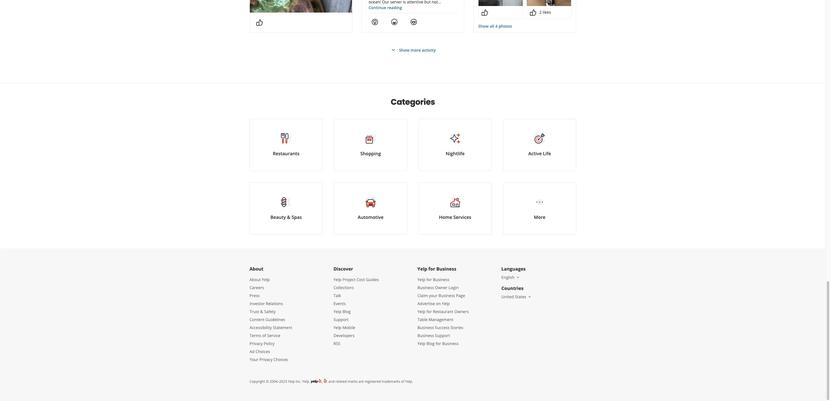 Task type: vqa. For each thing, say whether or not it's contained in the screenshot.
Show
yes



Task type: locate. For each thing, give the bounding box(es) containing it.
blog inside yelp for business business owner login claim your business page advertise on yelp yelp for restaurant owners table management business success stories business support yelp blog for business
[[427, 341, 435, 346]]

open photo lightbox image up likes at the top
[[527, 0, 571, 6]]

spas
[[292, 214, 302, 221]]

yelp up careers
[[262, 277, 270, 282]]

& left spas
[[287, 214, 290, 221]]

yelp
[[418, 266, 427, 272], [262, 277, 270, 282], [334, 277, 342, 282], [418, 277, 426, 282], [442, 301, 450, 306], [334, 309, 342, 314], [418, 309, 426, 314], [334, 325, 342, 330], [418, 341, 426, 346], [288, 379, 295, 384]]

careers
[[250, 285, 264, 290]]

show
[[478, 23, 489, 29], [399, 47, 410, 53]]

show left all at top
[[478, 23, 489, 29]]

business down table
[[418, 325, 434, 330]]

yelp project cost guides link
[[334, 277, 379, 282]]

ad
[[250, 349, 255, 354]]

support
[[334, 317, 349, 322], [435, 333, 450, 338]]

of left yelp.
[[401, 379, 404, 384]]

show all 4 photos
[[478, 23, 512, 29]]

show inside dropdown button
[[478, 23, 489, 29]]

open photo lightbox image
[[479, 0, 523, 6], [527, 0, 571, 6]]

support down the success
[[435, 333, 450, 338]]

statement
[[273, 325, 292, 330]]

restaurant
[[433, 309, 453, 314]]

yelp blog link
[[334, 309, 351, 314]]

activity
[[422, 47, 436, 53]]

accessibility
[[250, 325, 272, 330]]

shopping link
[[334, 119, 407, 171]]

1 horizontal spatial show
[[478, 23, 489, 29]]

english button
[[502, 275, 521, 280]]

success
[[435, 325, 450, 330]]

table
[[418, 317, 428, 322]]

support link
[[334, 317, 349, 322]]

yelp for business
[[418, 266, 456, 272]]

continue
[[369, 5, 386, 10]]

1 horizontal spatial support
[[435, 333, 450, 338]]

blog down business support link
[[427, 341, 435, 346]]

0 vertical spatial about
[[250, 266, 263, 272]]

accessibility statement link
[[250, 325, 292, 330]]

blog
[[343, 309, 351, 314], [427, 341, 435, 346]]

business up owner at the bottom right of page
[[433, 277, 449, 282]]

show right '24 chevron down v2' icon
[[399, 47, 410, 53]]

0 horizontal spatial choices
[[256, 349, 270, 354]]

1 vertical spatial blog
[[427, 341, 435, 346]]

0 horizontal spatial &
[[260, 309, 263, 314]]

2 open photo lightbox image from the left
[[527, 0, 571, 6]]

collections link
[[334, 285, 354, 290]]

yelp inside about yelp careers press investor relations trust & safety content guidelines accessibility statement terms of service privacy policy ad choices your privacy choices
[[262, 277, 270, 282]]

24 funny v2 image
[[391, 19, 398, 25]]

project
[[343, 277, 356, 282]]

table management link
[[418, 317, 454, 322]]

0 vertical spatial of
[[262, 333, 266, 338]]

choices
[[256, 349, 270, 354], [274, 357, 288, 362]]

support inside yelp for business business owner login claim your business page advertise on yelp yelp for restaurant owners table management business success stories business support yelp blog for business
[[435, 333, 450, 338]]

,
[[322, 379, 323, 384]]

privacy down terms
[[250, 341, 263, 346]]

privacy
[[250, 341, 263, 346], [259, 357, 273, 362]]

explore recent activity section section
[[245, 0, 581, 83]]

policy
[[264, 341, 275, 346]]

united states
[[502, 294, 526, 300]]

content guidelines link
[[250, 317, 285, 322]]

restaurants
[[273, 151, 300, 157]]

0 horizontal spatial open photo lightbox image
[[479, 0, 523, 6]]

0 vertical spatial show
[[478, 23, 489, 29]]

safety
[[264, 309, 276, 314]]

of up privacy policy link
[[262, 333, 266, 338]]

of
[[262, 333, 266, 338], [401, 379, 404, 384]]

home services link
[[419, 183, 492, 235]]

1 horizontal spatial &
[[287, 214, 290, 221]]

press
[[250, 293, 260, 298]]

business up "claim"
[[418, 285, 434, 290]]

yelp for business link
[[418, 277, 449, 282]]

for up business owner login 'link'
[[427, 277, 432, 282]]

0 horizontal spatial show
[[399, 47, 410, 53]]

0 vertical spatial &
[[287, 214, 290, 221]]

1 horizontal spatial choices
[[274, 357, 288, 362]]

yelp up table
[[418, 309, 426, 314]]

0 horizontal spatial of
[[262, 333, 266, 338]]

& inside about yelp careers press investor relations trust & safety content guidelines accessibility statement terms of service privacy policy ad choices your privacy choices
[[260, 309, 263, 314]]

1 horizontal spatial like feed item image
[[530, 9, 537, 16]]

ad choices link
[[250, 349, 270, 354]]

1 horizontal spatial open photo lightbox image
[[527, 0, 571, 6]]

choices down privacy policy link
[[256, 349, 270, 354]]

likes
[[543, 9, 551, 15]]

& right the trust
[[260, 309, 263, 314]]

about up careers
[[250, 277, 261, 282]]

yelp project cost guides collections talk events yelp blog support yelp mobile developers rss
[[334, 277, 379, 346]]

1 about from the top
[[250, 266, 263, 272]]

registered
[[365, 379, 381, 384]]

automotive
[[358, 214, 384, 221]]

& inside category navigation section navigation
[[287, 214, 290, 221]]

business
[[436, 266, 456, 272], [433, 277, 449, 282], [418, 285, 434, 290], [439, 293, 455, 298], [418, 325, 434, 330], [418, 333, 434, 338], [442, 341, 459, 346]]

investor relations link
[[250, 301, 283, 306]]

discover
[[334, 266, 353, 272]]

1 vertical spatial like feed item image
[[256, 19, 263, 26]]

support down yelp blog link
[[334, 317, 349, 322]]

beauty
[[270, 214, 286, 221]]

restaurants link
[[250, 119, 323, 171]]

yelp mobile link
[[334, 325, 355, 330]]

1 vertical spatial of
[[401, 379, 404, 384]]

show for show all 4 photos
[[478, 23, 489, 29]]

blog up support link at the bottom left of the page
[[343, 309, 351, 314]]

advertise on yelp link
[[418, 301, 450, 306]]

open photo lightbox image up like feed item icon
[[479, 0, 523, 6]]

16 chevron down v2 image
[[528, 295, 532, 299]]

2 likes
[[540, 9, 551, 15]]

for down advertise
[[427, 309, 432, 314]]

services
[[454, 214, 471, 221]]

page
[[456, 293, 465, 298]]

business down stories
[[442, 341, 459, 346]]

16 chevron down v2 image
[[516, 275, 521, 280]]

0 vertical spatial support
[[334, 317, 349, 322]]

yelp.
[[405, 379, 413, 384]]

about for about yelp careers press investor relations trust & safety content guidelines accessibility statement terms of service privacy policy ad choices your privacy choices
[[250, 277, 261, 282]]

privacy down "ad choices" link at the bottom of page
[[259, 357, 273, 362]]

like feed item image
[[482, 9, 488, 16]]

0 horizontal spatial support
[[334, 317, 349, 322]]

24 useful v2 image
[[372, 19, 378, 25]]

1 horizontal spatial blog
[[427, 341, 435, 346]]

about yelp link
[[250, 277, 270, 282]]

united states button
[[502, 294, 532, 300]]

1 vertical spatial show
[[399, 47, 410, 53]]

1 vertical spatial choices
[[274, 357, 288, 362]]

0 horizontal spatial blog
[[343, 309, 351, 314]]

on
[[436, 301, 441, 306]]

0 vertical spatial blog
[[343, 309, 351, 314]]

about inside about yelp careers press investor relations trust & safety content guidelines accessibility statement terms of service privacy policy ad choices your privacy choices
[[250, 277, 261, 282]]

continue reading button
[[369, 5, 402, 10]]

2
[[540, 9, 542, 15]]

claim
[[418, 293, 428, 298]]

events link
[[334, 301, 346, 306]]

more link
[[503, 183, 576, 235]]

show inside button
[[399, 47, 410, 53]]

choices down policy
[[274, 357, 288, 362]]

languages
[[502, 266, 526, 272]]

1 vertical spatial about
[[250, 277, 261, 282]]

2 about from the top
[[250, 277, 261, 282]]

category navigation section navigation
[[244, 83, 582, 248]]

about up about yelp link
[[250, 266, 263, 272]]

your
[[250, 357, 258, 362]]

1 vertical spatial &
[[260, 309, 263, 314]]

1 vertical spatial support
[[435, 333, 450, 338]]

active life
[[529, 151, 551, 157]]

like feed item image
[[530, 9, 537, 16], [256, 19, 263, 26]]

home services
[[439, 214, 471, 221]]

your privacy choices link
[[250, 357, 288, 362]]



Task type: describe. For each thing, give the bounding box(es) containing it.
yelp up "claim"
[[418, 277, 426, 282]]

inc.
[[296, 379, 301, 384]]

blog inside yelp project cost guides collections talk events yelp blog support yelp mobile developers rss
[[343, 309, 351, 314]]

categories
[[391, 97, 435, 108]]

yelp blog for business link
[[418, 341, 459, 346]]

copyright © 2004–2023 yelp inc. yelp,
[[250, 379, 310, 384]]

english
[[502, 275, 515, 280]]

yelp burst image
[[323, 379, 328, 384]]

for up the yelp for business link
[[429, 266, 435, 272]]

1 open photo lightbox image from the left
[[479, 0, 523, 6]]

business up yelp blog for business link
[[418, 333, 434, 338]]

related
[[336, 379, 347, 384]]

for down business support link
[[436, 341, 441, 346]]

and related marks are registered trademarks of yelp.
[[328, 379, 413, 384]]

about for about
[[250, 266, 263, 272]]

active life link
[[503, 119, 576, 171]]

terms of service link
[[250, 333, 280, 338]]

yelp right the on
[[442, 301, 450, 306]]

business down owner at the bottom right of page
[[439, 293, 455, 298]]

talk link
[[334, 293, 341, 298]]

beauty & spas
[[270, 214, 302, 221]]

0 horizontal spatial like feed item image
[[256, 19, 263, 26]]

business owner login link
[[418, 285, 459, 290]]

24 cool v2 image
[[410, 19, 417, 25]]

show for show more activity
[[399, 47, 410, 53]]

business up the yelp for business link
[[436, 266, 456, 272]]

yelp,
[[302, 379, 310, 384]]

of inside about yelp careers press investor relations trust & safety content guidelines accessibility statement terms of service privacy policy ad choices your privacy choices
[[262, 333, 266, 338]]

support inside yelp project cost guides collections talk events yelp blog support yelp mobile developers rss
[[334, 317, 349, 322]]

management
[[429, 317, 454, 322]]

countries
[[502, 285, 524, 292]]

trademarks
[[382, 379, 400, 384]]

privacy policy link
[[250, 341, 275, 346]]

mobile
[[343, 325, 355, 330]]

more
[[534, 214, 546, 221]]

developers
[[334, 333, 355, 338]]

yelp up collections link
[[334, 277, 342, 282]]

24 chevron down v2 image
[[390, 47, 397, 53]]

stories
[[451, 325, 463, 330]]

rss link
[[334, 341, 340, 346]]

yelp down support link at the bottom left of the page
[[334, 325, 342, 330]]

0 vertical spatial choices
[[256, 349, 270, 354]]

owner
[[435, 285, 448, 290]]

yelp for restaurant owners link
[[418, 309, 469, 314]]

1 vertical spatial privacy
[[259, 357, 273, 362]]

are
[[359, 379, 364, 384]]

owners
[[454, 309, 469, 314]]

nightlife
[[446, 151, 465, 157]]

terms
[[250, 333, 261, 338]]

yelp up the yelp for business link
[[418, 266, 427, 272]]

trust
[[250, 309, 259, 314]]

developers link
[[334, 333, 355, 338]]

show more activity
[[399, 47, 436, 53]]

service
[[267, 333, 280, 338]]

your
[[429, 293, 438, 298]]

claim your business page link
[[418, 293, 465, 298]]

life
[[543, 151, 551, 157]]

cost
[[357, 277, 365, 282]]

0 vertical spatial like feed item image
[[530, 9, 537, 16]]

business success stories link
[[418, 325, 463, 330]]

united
[[502, 294, 514, 300]]

2004–2023
[[270, 379, 287, 384]]

active
[[529, 151, 542, 157]]

login
[[449, 285, 459, 290]]

yelp left inc.
[[288, 379, 295, 384]]

photos
[[499, 23, 512, 29]]

states
[[515, 294, 526, 300]]

0 vertical spatial privacy
[[250, 341, 263, 346]]

events
[[334, 301, 346, 306]]

show more activity button
[[390, 47, 436, 53]]

more
[[411, 47, 421, 53]]

©
[[266, 379, 269, 384]]

yelp down events 'link'
[[334, 309, 342, 314]]

business support link
[[418, 333, 450, 338]]

guidelines
[[266, 317, 285, 322]]

show all 4 photos button
[[478, 23, 512, 29]]

about yelp careers press investor relations trust & safety content guidelines accessibility statement terms of service privacy policy ad choices your privacy choices
[[250, 277, 292, 362]]

automotive link
[[334, 183, 407, 235]]

yelp logo image
[[311, 379, 322, 384]]

yelp down business support link
[[418, 341, 426, 346]]

guides
[[366, 277, 379, 282]]

investor
[[250, 301, 265, 306]]

nightlife link
[[419, 119, 492, 171]]

1 horizontal spatial of
[[401, 379, 404, 384]]

relations
[[266, 301, 283, 306]]

reading
[[387, 5, 402, 10]]

advertise
[[418, 301, 435, 306]]

continue reading
[[369, 5, 402, 10]]

copyright
[[250, 379, 265, 384]]

careers link
[[250, 285, 264, 290]]



